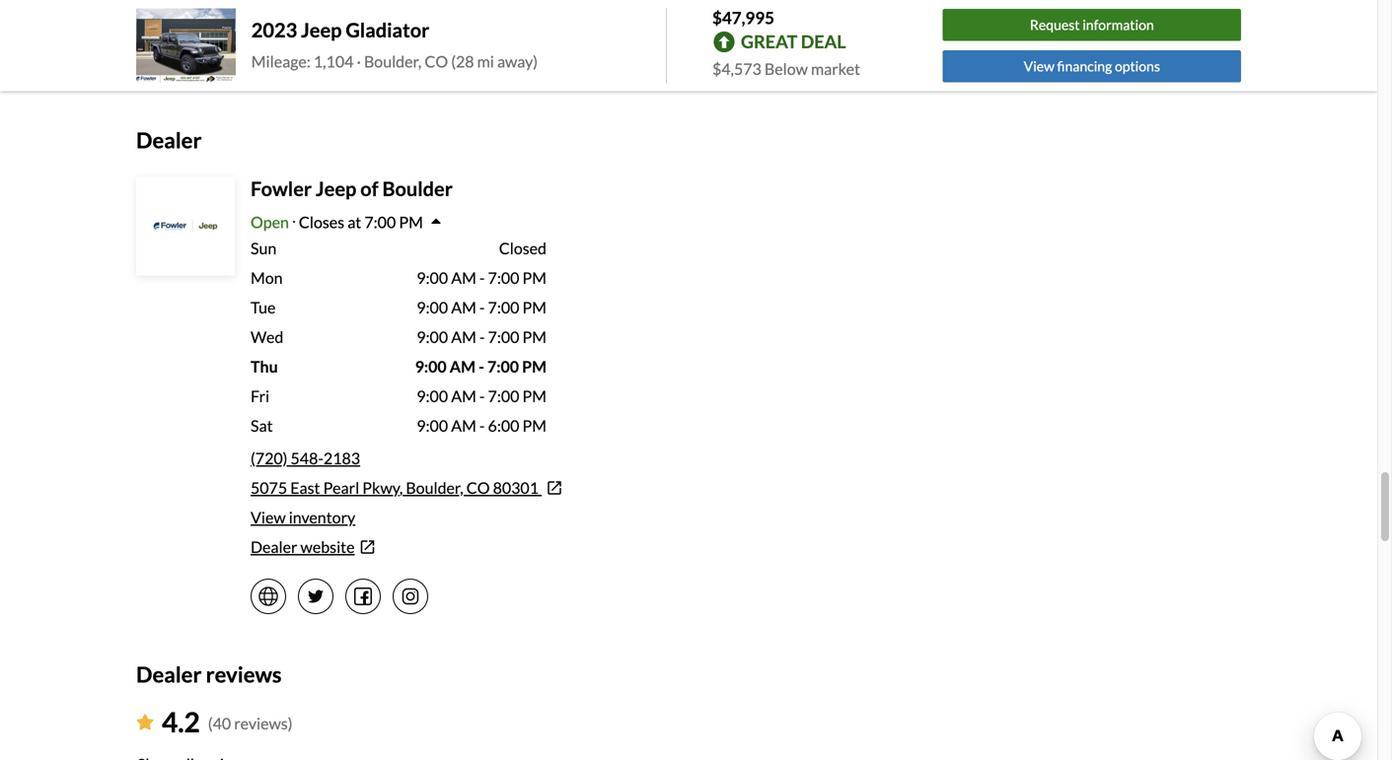 Task type: vqa. For each thing, say whether or not it's contained in the screenshot.
'at' for Certified Aston Martin
no



Task type: locate. For each thing, give the bounding box(es) containing it.
open closes at 7:00 pm
[[251, 213, 423, 232]]

jeep up informational
[[301, 18, 342, 42]]

of
[[698, 46, 709, 60], [360, 177, 379, 201]]

open
[[251, 213, 289, 232]]

4.2 (40 reviews)
[[162, 706, 293, 739]]

- for sat
[[480, 416, 485, 436]]

gladiator
[[346, 18, 430, 42]]

0 vertical spatial co
[[425, 52, 448, 71]]

am for thu
[[450, 357, 476, 376]]

$47,995
[[713, 7, 775, 28]]

4 - from the top
[[479, 357, 484, 376]]

9:00 for mon
[[417, 268, 448, 288]]

am
[[451, 268, 477, 288], [451, 298, 477, 317], [451, 328, 477, 347], [450, 357, 476, 376], [451, 387, 477, 406], [451, 416, 477, 436]]

credit
[[711, 46, 742, 60]]

dealer down 'view inventory'
[[251, 538, 298, 557]]

view inventory link
[[251, 508, 356, 527]]

dealer for dealer
[[136, 127, 202, 153]]

am for tue
[[451, 298, 477, 317]]

9:00 am - 7:00 pm for wed
[[417, 328, 547, 347]]

financing down "request information" button
[[1058, 58, 1113, 74]]

boulder, right ,
[[406, 479, 464, 498]]

boulder, down 'gladiator'
[[364, 52, 422, 71]]

a
[[544, 46, 550, 60]]

1 horizontal spatial view
[[1024, 58, 1055, 74]]

star image
[[136, 715, 154, 731]]

mileage:
[[251, 52, 311, 71]]

2023 jeep gladiator mileage: 1,104 · boulder, co (28 mi away)
[[251, 18, 538, 71]]

boulder,
[[364, 52, 422, 71], [406, 479, 464, 498]]

qualified?
[[410, 7, 476, 26]]

view financing options button
[[943, 50, 1242, 82]]

- for wed
[[480, 328, 485, 347]]

view down 5075
[[251, 508, 286, 527]]

fowler jeep of boulder link
[[251, 177, 453, 201]]

jeep
[[301, 18, 342, 42], [316, 177, 357, 201]]

9:00 for sat
[[417, 416, 448, 436]]

view inside button
[[1024, 58, 1055, 74]]

and
[[434, 46, 453, 60]]

are
[[248, 46, 265, 60]]

request information
[[1030, 17, 1154, 33]]

0 vertical spatial of
[[698, 46, 709, 60]]

not
[[471, 46, 489, 60]]

pkwy
[[362, 479, 400, 498]]

9:00 am - 6:00 pm
[[417, 416, 547, 436]]

co
[[425, 52, 448, 71], [467, 479, 490, 498]]

already pre-qualified?
[[324, 7, 479, 26]]

9:00 am - 7:00 pm for mon
[[417, 268, 547, 288]]

co left '80301'
[[467, 479, 490, 498]]

view financing options
[[1024, 58, 1161, 74]]

closes
[[299, 213, 345, 232]]

1 - from the top
[[480, 268, 485, 288]]

0 horizontal spatial co
[[425, 52, 448, 71]]

5 - from the top
[[480, 387, 485, 406]]

already
[[324, 7, 378, 26]]

jeep up open closes at 7:00 pm
[[316, 177, 357, 201]]

represent
[[491, 46, 542, 60]]

4.2
[[162, 706, 200, 739]]

·
[[357, 52, 361, 71]]

0 vertical spatial view
[[1024, 58, 1055, 74]]

(720)
[[251, 449, 288, 468]]

3 - from the top
[[480, 328, 485, 347]]

offer
[[602, 46, 627, 60]]

2 vertical spatial dealer
[[136, 662, 202, 688]]

1 horizontal spatial financing
[[1058, 58, 1113, 74]]

9:00 am - 7:00 pm for thu
[[415, 357, 547, 376]]

0 vertical spatial jeep
[[301, 18, 342, 42]]

1 horizontal spatial of
[[698, 46, 709, 60]]

0 vertical spatial dealer
[[136, 127, 202, 153]]

view for view financing options
[[1024, 58, 1055, 74]]

of up at
[[360, 177, 379, 201]]

purposes
[[358, 46, 405, 60]]

-
[[480, 268, 485, 288], [480, 298, 485, 317], [480, 328, 485, 347], [479, 357, 484, 376], [480, 387, 485, 406], [480, 416, 485, 436]]

dealer up 4.2
[[136, 662, 202, 688]]

at
[[348, 213, 362, 232]]

1 vertical spatial co
[[467, 479, 490, 498]]

view
[[1024, 58, 1055, 74], [251, 508, 286, 527]]

7:00 for thu
[[488, 357, 519, 376]]

pm
[[399, 213, 423, 232], [523, 268, 547, 288], [523, 298, 547, 317], [523, 328, 547, 347], [522, 357, 547, 376], [523, 387, 547, 406], [523, 416, 547, 436]]

tue
[[251, 298, 276, 317]]

dealer for dealer website
[[251, 538, 298, 557]]

2 - from the top
[[480, 298, 485, 317]]

jeep inside 2023 jeep gladiator mileage: 1,104 · boulder, co (28 mi away)
[[301, 18, 342, 42]]

1 vertical spatial of
[[360, 177, 379, 201]]

6 - from the top
[[480, 416, 485, 436]]

1 horizontal spatial co
[[467, 479, 490, 498]]

9:00 am - 7:00 pm
[[417, 268, 547, 288], [417, 298, 547, 317], [417, 328, 547, 347], [415, 357, 547, 376], [417, 387, 547, 406]]

do
[[456, 46, 469, 60]]

0 horizontal spatial financing
[[552, 46, 599, 60]]

9:00 am - 7:00 pm for fri
[[417, 387, 547, 406]]

pm for tue
[[523, 298, 547, 317]]

sat
[[251, 416, 273, 436]]

- for fri
[[480, 387, 485, 406]]

7:00 for wed
[[488, 328, 520, 347]]

pearl
[[323, 479, 359, 498]]

boulder
[[382, 177, 453, 201]]

fri
[[251, 387, 270, 406]]

or
[[630, 46, 641, 60]]

information
[[1083, 17, 1154, 33]]

1 vertical spatial jeep
[[316, 177, 357, 201]]

0 vertical spatial boulder,
[[364, 52, 422, 71]]

thu
[[251, 357, 278, 376]]

reviews)
[[234, 715, 293, 734]]

1 vertical spatial view
[[251, 508, 286, 527]]

of left credit
[[698, 46, 709, 60]]

of inside *estimated payments are for informational purposes only, and do not represent a financing offer or guarantee of credit from the seller.
[[698, 46, 709, 60]]

dealer
[[136, 127, 202, 153], [251, 538, 298, 557], [136, 662, 202, 688]]

1,104
[[314, 52, 354, 71]]

inventory
[[289, 508, 356, 527]]

7:00 for tue
[[488, 298, 520, 317]]

financing right a
[[552, 46, 599, 60]]

(40
[[208, 715, 231, 734]]

co left (28
[[425, 52, 448, 71]]

am for sat
[[451, 416, 477, 436]]

below
[[765, 59, 808, 78]]

7:00 for fri
[[488, 387, 520, 406]]

7:00
[[365, 213, 396, 232], [488, 268, 520, 288], [488, 298, 520, 317], [488, 328, 520, 347], [488, 357, 519, 376], [488, 387, 520, 406]]

9:00 am - 7:00 pm for tue
[[417, 298, 547, 317]]

dealer reviews
[[136, 662, 282, 688]]

view for view inventory
[[251, 508, 286, 527]]

financing
[[552, 46, 599, 60], [1058, 58, 1113, 74]]

view down request
[[1024, 58, 1055, 74]]

0 horizontal spatial view
[[251, 508, 286, 527]]

*estimated payments are for informational purposes only, and do not represent a financing offer or guarantee of credit from the seller.
[[136, 46, 788, 78]]

only,
[[408, 46, 432, 60]]

website
[[301, 538, 355, 557]]

$4,573
[[713, 59, 762, 78]]

9:00
[[417, 268, 448, 288], [417, 298, 448, 317], [417, 328, 448, 347], [415, 357, 447, 376], [417, 387, 448, 406], [417, 416, 448, 436]]

dealer down seller.
[[136, 127, 202, 153]]

1 vertical spatial dealer
[[251, 538, 298, 557]]

fowler
[[251, 177, 312, 201]]



Task type: describe. For each thing, give the bounding box(es) containing it.
7:00 for mon
[[488, 268, 520, 288]]

548-
[[291, 449, 324, 468]]

(720) 548-2183 link
[[251, 449, 360, 468]]

am for fri
[[451, 387, 477, 406]]

sun
[[251, 239, 277, 258]]

dealer website
[[251, 538, 355, 557]]

for
[[268, 46, 283, 60]]

boulder, inside 2023 jeep gladiator mileage: 1,104 · boulder, co (28 mi away)
[[364, 52, 422, 71]]

pm for wed
[[523, 328, 547, 347]]

pm for mon
[[523, 268, 547, 288]]

request information button
[[943, 9, 1242, 41]]

1 vertical spatial boulder,
[[406, 479, 464, 498]]

wed
[[251, 328, 284, 347]]

am for mon
[[451, 268, 477, 288]]

deal
[[801, 31, 846, 53]]

9:00 for thu
[[415, 357, 447, 376]]

80301
[[493, 479, 539, 498]]

financing inside *estimated payments are for informational purposes only, and do not represent a financing offer or guarantee of credit from the seller.
[[552, 46, 599, 60]]

pm for sat
[[523, 416, 547, 436]]

great deal
[[741, 31, 846, 53]]

request
[[1030, 17, 1080, 33]]

mi
[[477, 52, 494, 71]]

9:00 for tue
[[417, 298, 448, 317]]

5075 east pearl pkwy , boulder, co 80301
[[251, 479, 539, 498]]

2023 jeep gladiator image
[[136, 8, 236, 83]]

financing inside button
[[1058, 58, 1113, 74]]

9:00 for fri
[[417, 387, 448, 406]]

east
[[290, 479, 320, 498]]

am for wed
[[451, 328, 477, 347]]

- for thu
[[479, 357, 484, 376]]

closed
[[499, 239, 547, 258]]

away)
[[497, 52, 538, 71]]

mon
[[251, 268, 283, 288]]

*estimated
[[136, 46, 193, 60]]

2183
[[324, 449, 360, 468]]

2023
[[251, 18, 297, 42]]

dealer for dealer reviews
[[136, 662, 202, 688]]

5075
[[251, 479, 287, 498]]

pm for fri
[[523, 387, 547, 406]]

,
[[400, 479, 403, 498]]

pre-
[[381, 7, 410, 26]]

jeep for fowler
[[316, 177, 357, 201]]

great
[[741, 31, 798, 53]]

(28
[[451, 52, 474, 71]]

dealer website link
[[251, 536, 799, 560]]

- for mon
[[480, 268, 485, 288]]

$4,573 below market
[[713, 59, 861, 78]]

- for tue
[[480, 298, 485, 317]]

0 horizontal spatial of
[[360, 177, 379, 201]]

fowler jeep of boulder image
[[138, 179, 233, 274]]

options
[[1115, 58, 1161, 74]]

market
[[811, 59, 861, 78]]

pm for thu
[[522, 357, 547, 376]]

informational
[[285, 46, 356, 60]]

fowler jeep of boulder
[[251, 177, 453, 201]]

co inside 2023 jeep gladiator mileage: 1,104 · boulder, co (28 mi away)
[[425, 52, 448, 71]]

6:00
[[488, 416, 520, 436]]

guarantee
[[643, 46, 696, 60]]

9:00 for wed
[[417, 328, 448, 347]]

the
[[771, 46, 788, 60]]

caret down image
[[431, 214, 441, 230]]

view inventory
[[251, 508, 356, 527]]

seller.
[[136, 64, 166, 78]]

reviews
[[206, 662, 282, 688]]

jeep for 2023
[[301, 18, 342, 42]]

payments
[[196, 46, 246, 60]]

from
[[744, 46, 769, 60]]

(720) 548-2183
[[251, 449, 360, 468]]



